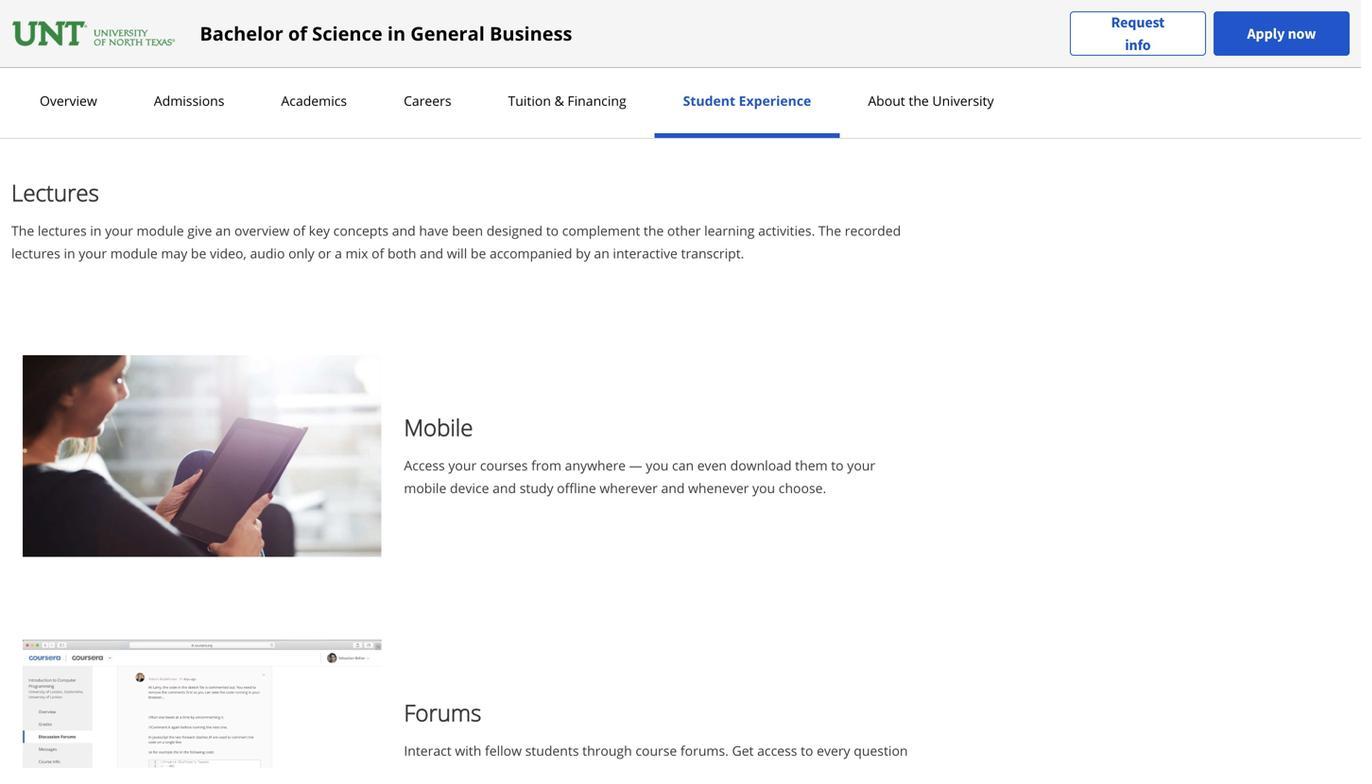 Task type: locate. For each thing, give the bounding box(es) containing it.
module left 'may'
[[110, 244, 158, 262]]

your down lectures
[[79, 244, 107, 262]]

and down can at the bottom
[[661, 480, 685, 498]]

leadership
[[28, 9, 97, 26]]

run-
[[197, 101, 223, 119]]

1 vertical spatial an
[[594, 244, 610, 262]]

overview
[[234, 222, 290, 240]]

time,
[[11, 101, 42, 119]]

learning
[[704, 222, 755, 240]]

the inside the : the coursera team provides front-line service by directing student inquiries to the appropriate office the first time, preventing unnecessary run-around.
[[231, 78, 254, 96]]

an down complement
[[594, 244, 610, 262]]

inclusion/cultural competency
[[28, 38, 214, 56]]

team
[[317, 78, 349, 96]]

to left every
[[801, 742, 814, 760]]

0 horizontal spatial be
[[191, 244, 206, 262]]

request info
[[1111, 13, 1165, 54]]

2 vertical spatial by
[[535, 765, 549, 769]]

—
[[629, 457, 643, 475]]

leadership development/strengths/values list item
[[28, 8, 904, 27]]

both
[[388, 244, 416, 262]]

audio
[[250, 244, 285, 262]]

lectures
[[38, 222, 87, 240], [11, 244, 60, 262]]

0 vertical spatial by
[[516, 78, 531, 96]]

0 horizontal spatial an
[[215, 222, 231, 240]]

you right —
[[646, 457, 669, 475]]

and down with
[[444, 765, 467, 769]]

and down 'courses'
[[493, 480, 516, 498]]

0 horizontal spatial the
[[11, 222, 34, 240]]

2 horizontal spatial in
[[387, 20, 406, 46]]

competency
[[139, 38, 214, 56]]

access
[[404, 457, 445, 475]]

coursera up time,
[[11, 78, 71, 96]]

and inside interact with fellow students through course forums. get access to every question asked and answered by previous students.
[[444, 765, 467, 769]]

experience
[[739, 92, 812, 110]]

coursera inside the : the coursera team provides front-line service by directing student inquiries to the appropriate office the first time, preventing unnecessary run-around.
[[257, 78, 314, 96]]

0 horizontal spatial coursera
[[11, 78, 71, 96]]

1 horizontal spatial the
[[231, 78, 254, 96]]

be right will in the top left of the page
[[471, 244, 486, 262]]

by right service
[[516, 78, 531, 96]]

the up interactive
[[644, 222, 664, 240]]

0 horizontal spatial student
[[75, 78, 127, 96]]

with
[[455, 742, 482, 760]]

team
[[188, 78, 224, 96]]

academics link
[[276, 92, 353, 110]]

apply now
[[1247, 24, 1317, 43]]

download
[[731, 457, 792, 475]]

of right "mix"
[[372, 244, 384, 262]]

2 vertical spatial in
[[64, 244, 75, 262]]

0 vertical spatial lectures
[[38, 222, 87, 240]]

1 horizontal spatial coursera
[[257, 78, 314, 96]]

:
[[224, 78, 228, 96]]

lectures
[[11, 177, 99, 208]]

previous
[[553, 765, 606, 769]]

answered
[[471, 765, 531, 769]]

even
[[697, 457, 727, 475]]

and
[[392, 222, 416, 240], [420, 244, 444, 262], [493, 480, 516, 498], [661, 480, 685, 498], [444, 765, 467, 769]]

question
[[854, 742, 908, 760]]

1 horizontal spatial you
[[753, 480, 775, 498]]

0 vertical spatial an
[[215, 222, 231, 240]]

appropriate
[[739, 78, 813, 96]]

the down lectures
[[11, 222, 34, 240]]

1 horizontal spatial be
[[471, 244, 486, 262]]

of left science
[[288, 20, 307, 46]]

2 coursera from the left
[[257, 78, 314, 96]]

transcript.
[[681, 244, 744, 262]]

student left experience
[[683, 92, 736, 110]]

designed
[[487, 222, 543, 240]]

fellow
[[485, 742, 522, 760]]

tuition & financing
[[508, 92, 626, 110]]

1 horizontal spatial by
[[535, 765, 549, 769]]

list
[[19, 0, 904, 57]]

mix
[[346, 244, 368, 262]]

you down download
[[753, 480, 775, 498]]

the right :
[[231, 78, 254, 96]]

office
[[816, 78, 850, 96]]

of left key
[[293, 222, 306, 240]]

apply
[[1247, 24, 1285, 43]]

the left "recorded"
[[819, 222, 842, 240]]

you
[[646, 457, 669, 475], [753, 480, 775, 498]]

offline
[[557, 480, 596, 498]]

an up video, at the top of the page
[[215, 222, 231, 240]]

module up 'may'
[[137, 222, 184, 240]]

1 vertical spatial by
[[576, 244, 591, 262]]

by down students
[[535, 765, 549, 769]]

1 vertical spatial module
[[110, 244, 158, 262]]

of
[[288, 20, 307, 46], [293, 222, 306, 240], [372, 244, 384, 262]]

forums
[[404, 698, 482, 728]]

in
[[387, 20, 406, 46], [90, 222, 102, 240], [64, 244, 75, 262]]

0 horizontal spatial by
[[516, 78, 531, 96]]

to inside the : the coursera team provides front-line service by directing student inquiries to the appropriate office the first time, preventing unnecessary run-around.
[[700, 78, 712, 96]]

overview link
[[34, 92, 103, 110]]

module
[[137, 222, 184, 240], [110, 244, 158, 262]]

and down have on the top of page
[[420, 244, 444, 262]]

1 horizontal spatial in
[[90, 222, 102, 240]]

to right them
[[831, 457, 844, 475]]

study
[[520, 480, 554, 498]]

coursera up around.
[[257, 78, 314, 96]]

the
[[231, 78, 254, 96], [11, 222, 34, 240], [819, 222, 842, 240]]

2 vertical spatial of
[[372, 244, 384, 262]]

student up preventing
[[75, 78, 127, 96]]

to inside the lectures in your module give an overview of key concepts and have been designed to complement the other learning activities. the recorded lectures in your module may be video, audio only or a mix of both and will be accompanied by an interactive transcript.
[[546, 222, 559, 240]]

0 horizontal spatial in
[[64, 244, 75, 262]]

to
[[700, 78, 712, 96], [546, 222, 559, 240], [831, 457, 844, 475], [801, 742, 814, 760]]

the right the about
[[909, 92, 929, 110]]

inclusion/cultural competency list item
[[28, 37, 904, 57]]

whenever
[[688, 480, 749, 498]]

list containing leadership development/strengths/values
[[19, 0, 904, 57]]

careers
[[404, 92, 451, 110]]

general
[[411, 20, 485, 46]]

about
[[868, 92, 906, 110]]

to right inquiries
[[700, 78, 712, 96]]

be
[[191, 244, 206, 262], [471, 244, 486, 262]]

1 be from the left
[[191, 244, 206, 262]]

1 vertical spatial you
[[753, 480, 775, 498]]

2 horizontal spatial by
[[576, 244, 591, 262]]

by down complement
[[576, 244, 591, 262]]

by inside interact with fellow students through course forums. get access to every question asked and answered by previous students.
[[535, 765, 549, 769]]

device
[[450, 480, 489, 498]]

0 horizontal spatial you
[[646, 457, 669, 475]]

by
[[516, 78, 531, 96], [576, 244, 591, 262], [535, 765, 549, 769]]

2 horizontal spatial the
[[819, 222, 842, 240]]

coursera student services team
[[11, 78, 224, 96]]

be down "give"
[[191, 244, 206, 262]]

a
[[335, 244, 342, 262]]

to up accompanied
[[546, 222, 559, 240]]

1 vertical spatial of
[[293, 222, 306, 240]]

request info button
[[1070, 11, 1206, 56]]

students
[[525, 742, 579, 760]]

0 vertical spatial you
[[646, 457, 669, 475]]

line
[[444, 78, 466, 96]]

anywhere
[[565, 457, 626, 475]]

student
[[592, 78, 639, 96]]

to inside interact with fellow students through course forums. get access to every question asked and answered by previous students.
[[801, 742, 814, 760]]

1 horizontal spatial an
[[594, 244, 610, 262]]



Task type: vqa. For each thing, say whether or not it's contained in the screenshot.
(U.S.
no



Task type: describe. For each thing, give the bounding box(es) containing it.
apply now button
[[1214, 11, 1350, 56]]

science
[[312, 20, 383, 46]]

about the university
[[868, 92, 994, 110]]

tuition & financing link
[[503, 92, 632, 110]]

leadership development/strengths/values
[[28, 9, 289, 26]]

request
[[1111, 13, 1165, 32]]

bachelor
[[200, 20, 283, 46]]

services
[[130, 78, 184, 96]]

student experience link
[[678, 92, 817, 110]]

bachelor of science in general business
[[200, 20, 572, 46]]

to inside access your courses from anywhere — you can even download them to your mobile device and study offline wherever and whenever you choose.
[[831, 457, 844, 475]]

tuition
[[508, 92, 551, 110]]

accompanied
[[490, 244, 572, 262]]

admissions
[[154, 92, 224, 110]]

forums.
[[681, 742, 729, 760]]

can
[[672, 457, 694, 475]]

overview
[[40, 92, 97, 110]]

will
[[447, 244, 467, 262]]

1 vertical spatial in
[[90, 222, 102, 240]]

: the coursera team provides front-line service by directing student inquiries to the appropriate office the first time, preventing unnecessary run-around.
[[11, 78, 902, 119]]

the left appropriate
[[716, 78, 736, 96]]

first
[[877, 78, 902, 96]]

your up device
[[448, 457, 477, 475]]

the lectures in your module give an overview of key concepts and have been designed to complement the other learning activities. the recorded lectures in your module may be video, audio only or a mix of both and will be accompanied by an interactive transcript.
[[11, 222, 901, 262]]

asked
[[404, 765, 440, 769]]

1 horizontal spatial student
[[683, 92, 736, 110]]

interact
[[404, 742, 452, 760]]

give
[[187, 222, 212, 240]]

students.
[[610, 765, 667, 769]]

other
[[667, 222, 701, 240]]

2 be from the left
[[471, 244, 486, 262]]

around.
[[223, 101, 271, 119]]

academics
[[281, 92, 347, 110]]

concepts
[[333, 222, 389, 240]]

the left first
[[854, 78, 874, 96]]

by inside the : the coursera team provides front-line service by directing student inquiries to the appropriate office the first time, preventing unnecessary run-around.
[[516, 78, 531, 96]]

&
[[555, 92, 564, 110]]

about the university link
[[863, 92, 1000, 110]]

your right them
[[847, 457, 876, 475]]

1 vertical spatial lectures
[[11, 244, 60, 262]]

mobile
[[404, 480, 447, 498]]

activities.
[[758, 222, 815, 240]]

provides
[[352, 78, 406, 96]]

your left "give"
[[105, 222, 133, 240]]

every
[[817, 742, 851, 760]]

and up both
[[392, 222, 416, 240]]

by inside the lectures in your module give an overview of key concepts and have been designed to complement the other learning activities. the recorded lectures in your module may be video, audio only or a mix of both and will be accompanied by an interactive transcript.
[[576, 244, 591, 262]]

student experience
[[683, 92, 812, 110]]

only
[[288, 244, 315, 262]]

info
[[1125, 35, 1151, 54]]

university
[[933, 92, 994, 110]]

video,
[[210, 244, 247, 262]]

0 vertical spatial in
[[387, 20, 406, 46]]

from
[[531, 457, 562, 475]]

directing
[[534, 78, 588, 96]]

may
[[161, 244, 187, 262]]

or
[[318, 244, 331, 262]]

have
[[419, 222, 449, 240]]

unnecessary
[[116, 101, 193, 119]]

access your courses from anywhere — you can even download them to your mobile device and study offline wherever and whenever you choose.
[[404, 457, 876, 498]]

get
[[732, 742, 754, 760]]

complement
[[562, 222, 640, 240]]

been
[[452, 222, 483, 240]]

interact with fellow students through course forums. get access to every question asked and answered by previous students.
[[404, 742, 908, 769]]

now
[[1288, 24, 1317, 43]]

1 coursera from the left
[[11, 78, 71, 96]]

preventing
[[46, 101, 112, 119]]

course
[[636, 742, 677, 760]]

wherever
[[600, 480, 658, 498]]

service
[[470, 78, 513, 96]]

university of north texas image
[[11, 18, 177, 49]]

0 vertical spatial of
[[288, 20, 307, 46]]

the inside the lectures in your module give an overview of key concepts and have been designed to complement the other learning activities. the recorded lectures in your module may be video, audio only or a mix of both and will be accompanied by an interactive transcript.
[[644, 222, 664, 240]]

inquiries
[[643, 78, 696, 96]]

courses
[[480, 457, 528, 475]]

front-
[[409, 78, 444, 96]]

0 vertical spatial module
[[137, 222, 184, 240]]

inclusion/cultural
[[28, 38, 135, 56]]

financing
[[568, 92, 626, 110]]

development/strengths/values
[[100, 9, 289, 26]]

admissions link
[[148, 92, 230, 110]]

access
[[757, 742, 797, 760]]

them
[[795, 457, 828, 475]]



